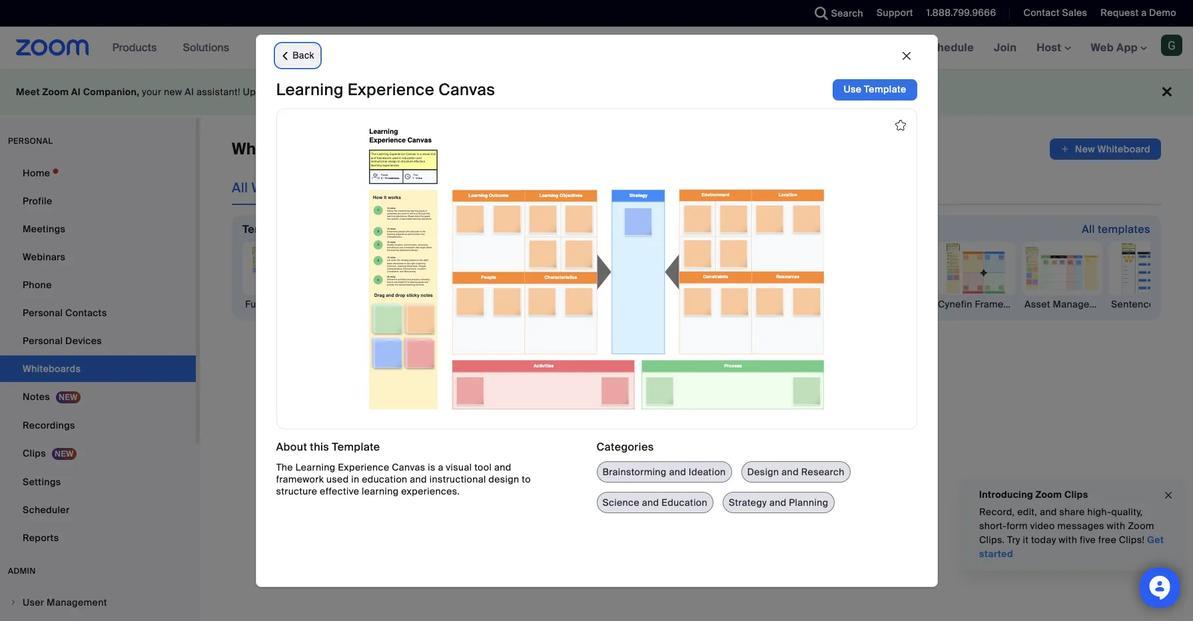 Task type: vqa. For each thing, say whether or not it's contained in the screenshot.
bottom All
yes



Task type: describe. For each thing, give the bounding box(es) containing it.
join
[[994, 41, 1017, 55]]

settings link
[[0, 469, 196, 496]]

instructional
[[430, 474, 486, 486]]

canvas inside the learning experience canvas is a visual tool and framework used in education and instructional design to structure effective learning experiences.
[[392, 462, 425, 474]]

weekly planner
[[765, 299, 834, 311]]

clips!
[[1119, 534, 1145, 546]]

about
[[276, 440, 307, 454]]

learning inside button
[[332, 299, 372, 311]]

weekly planner element
[[762, 298, 842, 311]]

make
[[674, 424, 699, 436]]

clips.
[[980, 534, 1005, 546]]

close image
[[1163, 488, 1174, 503]]

personal for personal contacts
[[23, 307, 63, 319]]

and right science
[[642, 497, 659, 509]]

phone
[[23, 279, 52, 291]]

create
[[607, 392, 660, 412]]

1.888.799.9666 button up the schedule 'link'
[[927, 7, 997, 19]]

use template
[[844, 83, 907, 95]]

personal
[[8, 136, 53, 147]]

join link
[[984, 27, 1027, 69]]

laboratory report element
[[849, 298, 934, 311]]

template detail image
[[276, 108, 917, 430]]

a left demo
[[1142, 7, 1147, 19]]

meetings
[[23, 223, 65, 235]]

notes link
[[0, 384, 196, 411]]

tabs of all whiteboard page tab list
[[232, 171, 814, 205]]

schedule inside the schedule 'link'
[[924, 41, 974, 55]]

shared
[[531, 179, 577, 197]]

whiteboard
[[689, 464, 742, 476]]

weekly schedule element
[[589, 298, 669, 311]]

show and tell with a twist button
[[676, 242, 795, 311]]

high-
[[1088, 506, 1112, 518]]

1 ai from the left
[[71, 86, 81, 98]]

demo
[[1150, 7, 1177, 19]]

1 vertical spatial clips
[[1065, 489, 1089, 501]]

maker
[[1158, 299, 1186, 311]]

ideation
[[689, 467, 726, 479]]

2 ai from the left
[[185, 86, 194, 98]]

sentence
[[1112, 299, 1155, 311]]

a inside the learning experience canvas is a visual tool and framework used in education and instructional design to structure effective learning experiences.
[[438, 462, 444, 474]]

the
[[276, 462, 293, 474]]

sentence maker element
[[1109, 298, 1189, 311]]

fun
[[245, 299, 262, 311]]

education
[[662, 497, 708, 509]]

cynefin framework
[[938, 299, 1025, 311]]

assistant!
[[197, 86, 240, 98]]

tell
[[725, 299, 741, 311]]

recent
[[349, 179, 395, 197]]

shared with me
[[531, 179, 630, 197]]

with inside tabs of all whiteboard page tab list
[[580, 179, 607, 197]]

new whiteboard
[[666, 464, 742, 476]]

management
[[1053, 299, 1113, 311]]

use
[[844, 83, 862, 95]]

framework
[[276, 474, 324, 486]]

cynefin framework element
[[936, 298, 1025, 311]]

sentence maker button
[[1109, 242, 1189, 311]]

and right strategy in the right of the page
[[770, 497, 787, 509]]

weekly for weekly planner
[[765, 299, 797, 311]]

show
[[678, 299, 703, 311]]

contacts
[[65, 307, 107, 319]]

personal contacts link
[[0, 300, 196, 327]]

learning experience canvas inside learning experience canvas element
[[332, 299, 462, 311]]

learning inside the learning experience canvas is a visual tool and framework used in education and instructional design to structure effective learning experiences.
[[296, 462, 336, 474]]

uml
[[505, 299, 526, 311]]

projects
[[761, 179, 814, 197]]

support
[[877, 7, 913, 19]]

asset management
[[1025, 299, 1113, 311]]

personal devices
[[23, 335, 102, 347]]

cost.
[[588, 86, 610, 98]]

planning
[[789, 497, 829, 509]]

use template button
[[833, 79, 917, 100]]

profile link
[[0, 188, 196, 215]]

schedule inside weekly schedule element
[[626, 299, 669, 311]]

uml class diagram element
[[502, 298, 595, 311]]

masterpiece.
[[709, 424, 769, 436]]

templates
[[243, 223, 298, 237]]

tool
[[475, 462, 492, 474]]

notes
[[23, 391, 50, 403]]

and right design
[[782, 467, 799, 479]]

to right time
[[663, 424, 672, 436]]

today
[[1032, 534, 1057, 546]]

messages
[[1058, 520, 1105, 532]]

zoom logo image
[[16, 39, 89, 56]]

scheduler
[[23, 504, 70, 516]]

at
[[515, 86, 524, 98]]

research
[[801, 467, 845, 479]]

learning experience canvas element
[[329, 298, 462, 311]]

product information navigation
[[102, 27, 422, 70]]

design
[[747, 467, 779, 479]]

0 vertical spatial learning experience canvas
[[276, 79, 495, 100]]

asset management button
[[1022, 242, 1113, 311]]

request a demo
[[1101, 7, 1177, 19]]

schedule link
[[914, 27, 984, 69]]

it's time to make a masterpiece.
[[624, 424, 769, 436]]

zoom inside record, edit, and share high-quality, short-form video messages with zoom clips. try it today with five free clips!
[[1128, 520, 1155, 532]]

profile
[[23, 195, 52, 207]]

experience inside button
[[374, 299, 426, 311]]

collaborate
[[697, 392, 786, 412]]

effective
[[320, 486, 359, 498]]

personal contacts
[[23, 307, 107, 319]]

upgrade
[[243, 86, 282, 98]]

started
[[980, 548, 1014, 560]]

class
[[529, 299, 554, 311]]

personal for personal devices
[[23, 335, 63, 347]]



Task type: locate. For each thing, give the bounding box(es) containing it.
all inside tab list
[[232, 179, 248, 197]]

template inside button
[[864, 83, 907, 95]]

0 horizontal spatial schedule
[[626, 299, 669, 311]]

laboratory report button
[[849, 242, 934, 311]]

laboratory
[[852, 299, 901, 311]]

uml class diagram button
[[502, 242, 595, 311]]

1 vertical spatial personal
[[23, 335, 63, 347]]

to right design
[[522, 474, 531, 486]]

about this template
[[276, 440, 380, 454]]

experience inside the learning experience canvas is a visual tool and framework used in education and instructional design to structure effective learning experiences.
[[338, 462, 389, 474]]

and left tell
[[706, 299, 723, 311]]

schedule left the 'show'
[[626, 299, 669, 311]]

clips inside personal menu menu
[[23, 448, 46, 460]]

all
[[232, 179, 248, 197], [1082, 223, 1095, 237]]

to right upgrade
[[285, 86, 294, 98]]

1.888.799.9666
[[927, 7, 997, 19]]

form
[[1007, 520, 1028, 532]]

1 vertical spatial learning experience canvas
[[332, 299, 462, 311]]

2 personal from the top
[[23, 335, 63, 347]]

diagram
[[557, 299, 595, 311]]

0 horizontal spatial clips
[[23, 448, 46, 460]]

0 horizontal spatial template
[[332, 440, 380, 454]]

education
[[362, 474, 408, 486]]

0 vertical spatial experience
[[348, 79, 435, 100]]

0 vertical spatial learning
[[276, 79, 344, 100]]

strategy
[[729, 497, 767, 509]]

2 horizontal spatial ai
[[448, 86, 457, 98]]

your
[[142, 86, 161, 98]]

weekly planner button
[[762, 242, 842, 311]]

1 weekly from the left
[[592, 299, 624, 311]]

get started
[[980, 534, 1164, 560]]

clips up share at the bottom right of page
[[1065, 489, 1089, 501]]

1 horizontal spatial schedule
[[924, 41, 974, 55]]

meetings navigation
[[914, 27, 1193, 70]]

weekly for weekly schedule
[[592, 299, 624, 311]]

with up free
[[1107, 520, 1126, 532]]

0 horizontal spatial all
[[232, 179, 248, 197]]

clips up 'settings'
[[23, 448, 46, 460]]

fun fact
[[245, 299, 284, 311]]

to
[[285, 86, 294, 98], [437, 86, 446, 98], [663, 424, 672, 436], [522, 474, 531, 486]]

0 vertical spatial personal
[[23, 307, 63, 319]]

get
[[1148, 534, 1164, 546]]

0 horizontal spatial weekly
[[592, 299, 624, 311]]

get
[[384, 86, 399, 98]]

all up templates at the left top of the page
[[232, 179, 248, 197]]

with left me
[[580, 179, 607, 197]]

brainstorming
[[603, 467, 667, 479]]

all whiteboards
[[232, 179, 333, 197]]

1 vertical spatial experience
[[374, 299, 426, 311]]

1 horizontal spatial all
[[1082, 223, 1095, 237]]

fact
[[264, 299, 284, 311]]

with down messages
[[1059, 534, 1078, 546]]

visual
[[446, 462, 472, 474]]

contact sales link up meetings navigation
[[1024, 7, 1088, 19]]

a right make
[[701, 424, 707, 436]]

with right tell
[[743, 299, 762, 311]]

whiteboards up templates at the left top of the page
[[252, 179, 333, 197]]

and left is
[[410, 474, 427, 486]]

fun fact button
[[243, 242, 323, 311]]

digital marketing canvas element
[[416, 298, 532, 311]]

0 vertical spatial template
[[864, 83, 907, 95]]

all for all whiteboards
[[232, 179, 248, 197]]

add to starred image
[[895, 120, 906, 130]]

schedule
[[924, 41, 974, 55], [626, 299, 669, 311]]

and left "get"
[[365, 86, 382, 98]]

1.888.799.9666 button up the join
[[917, 0, 1000, 27]]

ai right new
[[185, 86, 194, 98]]

1 vertical spatial learning
[[332, 299, 372, 311]]

a left twist
[[764, 299, 770, 311]]

1 horizontal spatial ai
[[185, 86, 194, 98]]

used
[[326, 474, 349, 486]]

3 ai from the left
[[448, 86, 457, 98]]

and right tool
[[494, 462, 512, 474]]

and inside record, edit, and share high-quality, short-form video messages with zoom clips. try it today with five free clips!
[[1040, 506, 1057, 518]]

short-
[[980, 520, 1007, 532]]

0 vertical spatial clips
[[23, 448, 46, 460]]

2 vertical spatial experience
[[338, 462, 389, 474]]

and up make
[[664, 392, 694, 412]]

the learning experience canvas is a visual tool and framework used in education and instructional design to structure effective learning experiences.
[[276, 462, 531, 498]]

create and collaborate
[[607, 392, 786, 412]]

quality,
[[1112, 506, 1143, 518]]

template up in
[[332, 440, 380, 454]]

report
[[903, 299, 934, 311]]

2 weekly from the left
[[765, 299, 797, 311]]

ai left companion
[[448, 86, 457, 98]]

whiteboards
[[232, 139, 331, 159], [252, 179, 333, 197], [433, 179, 515, 197]]

recordings
[[23, 420, 75, 432]]

schedule down 1.888.799.9666
[[924, 41, 974, 55]]

with inside button
[[743, 299, 762, 311]]

introducing zoom clips
[[980, 489, 1089, 501]]

back button
[[276, 45, 319, 66]]

science and education
[[603, 497, 708, 509]]

five
[[1080, 534, 1096, 546]]

get started link
[[980, 534, 1164, 560]]

0 vertical spatial schedule
[[924, 41, 974, 55]]

and inside meet zoom ai companion, footer
[[365, 86, 382, 98]]

phone link
[[0, 272, 196, 299]]

admin menu menu
[[0, 590, 196, 622]]

request a demo link
[[1091, 0, 1193, 27], [1101, 7, 1177, 19]]

1 horizontal spatial template
[[864, 83, 907, 95]]

and
[[365, 86, 382, 98], [706, 299, 723, 311], [664, 392, 694, 412], [494, 462, 512, 474], [669, 467, 686, 479], [782, 467, 799, 479], [410, 474, 427, 486], [642, 497, 659, 509], [770, 497, 787, 509], [1040, 506, 1057, 518]]

settings
[[23, 476, 61, 488]]

experience
[[348, 79, 435, 100], [374, 299, 426, 311], [338, 462, 389, 474]]

a right is
[[438, 462, 444, 474]]

me
[[610, 179, 630, 197]]

zoom left the one at top left
[[296, 86, 323, 98]]

meet zoom ai companion, footer
[[0, 69, 1193, 115]]

show and tell with a twist element
[[676, 298, 795, 311]]

home
[[23, 167, 50, 179]]

edit,
[[1018, 506, 1038, 518]]

to inside the learning experience canvas is a visual tool and framework used in education and instructional design to structure effective learning experiences.
[[522, 474, 531, 486]]

a inside button
[[764, 299, 770, 311]]

video
[[1031, 520, 1055, 532]]

1 horizontal spatial weekly
[[765, 299, 797, 311]]

and right add icon
[[669, 467, 686, 479]]

zoom
[[42, 86, 69, 98], [296, 86, 323, 98], [1036, 489, 1062, 501], [1128, 520, 1155, 532]]

learning experience canvas
[[276, 79, 495, 100], [332, 299, 462, 311]]

contact sales
[[1024, 7, 1088, 19]]

all left templates
[[1082, 223, 1095, 237]]

personal menu menu
[[0, 160, 196, 553]]

banner
[[0, 27, 1193, 70]]

1 personal from the top
[[23, 307, 63, 319]]

it's
[[624, 424, 637, 436]]

webinars
[[23, 251, 65, 263]]

digital
[[418, 299, 448, 311]]

share
[[1060, 506, 1085, 518]]

new
[[164, 86, 182, 98]]

personal down personal contacts
[[23, 335, 63, 347]]

2 vertical spatial learning
[[296, 462, 336, 474]]

planner
[[800, 299, 834, 311]]

design
[[489, 474, 519, 486]]

all inside button
[[1082, 223, 1095, 237]]

show and tell with a twist
[[678, 299, 795, 311]]

1 horizontal spatial clips
[[1065, 489, 1089, 501]]

this
[[310, 440, 329, 454]]

whiteboards right my
[[433, 179, 515, 197]]

whiteboards for my
[[433, 179, 515, 197]]

personal down phone at the top
[[23, 307, 63, 319]]

learning
[[362, 486, 399, 498]]

zoom right meet
[[42, 86, 69, 98]]

weekly inside button
[[592, 299, 624, 311]]

companion,
[[83, 86, 140, 98]]

1 vertical spatial template
[[332, 440, 380, 454]]

cynefin
[[938, 299, 973, 311]]

is
[[428, 462, 436, 474]]

to right access
[[437, 86, 446, 98]]

trash
[[710, 179, 745, 197]]

it
[[1023, 534, 1029, 546]]

ai left "companion,"
[[71, 86, 81, 98]]

contact sales link up the join
[[1014, 0, 1091, 27]]

1.888.799.9666 button
[[917, 0, 1000, 27], [927, 7, 997, 19]]

all for all templates
[[1082, 223, 1095, 237]]

and inside button
[[706, 299, 723, 311]]

devices
[[65, 335, 102, 347]]

try
[[1008, 534, 1021, 546]]

asset
[[1025, 299, 1051, 311]]

canvas
[[439, 79, 495, 100], [428, 299, 462, 311], [498, 299, 532, 311], [392, 462, 425, 474]]

reports
[[23, 532, 59, 544]]

and up video
[[1040, 506, 1057, 518]]

template right use
[[864, 83, 907, 95]]

1 vertical spatial schedule
[[626, 299, 669, 311]]

add image
[[652, 464, 661, 477]]

strategy and planning
[[729, 497, 829, 509]]

zoom up clips! on the right bottom
[[1128, 520, 1155, 532]]

twist
[[772, 299, 795, 311]]

new whiteboard button
[[641, 460, 752, 481]]

reports link
[[0, 525, 196, 552]]

free
[[1099, 534, 1117, 546]]

whiteboards for all
[[252, 179, 333, 197]]

0 horizontal spatial ai
[[71, 86, 81, 98]]

0 vertical spatial all
[[232, 179, 248, 197]]

banner containing schedule
[[0, 27, 1193, 70]]

time
[[640, 424, 660, 436]]

record,
[[980, 506, 1015, 518]]

asset management element
[[1022, 298, 1113, 311]]

brainstorming and ideation
[[603, 467, 726, 479]]

access
[[402, 86, 434, 98]]

fun fact element
[[243, 298, 323, 311]]

zoom up edit,
[[1036, 489, 1062, 501]]

weekly inside "element"
[[765, 299, 797, 311]]

1 vertical spatial all
[[1082, 223, 1095, 237]]

whiteboards up all whiteboards
[[232, 139, 331, 159]]



